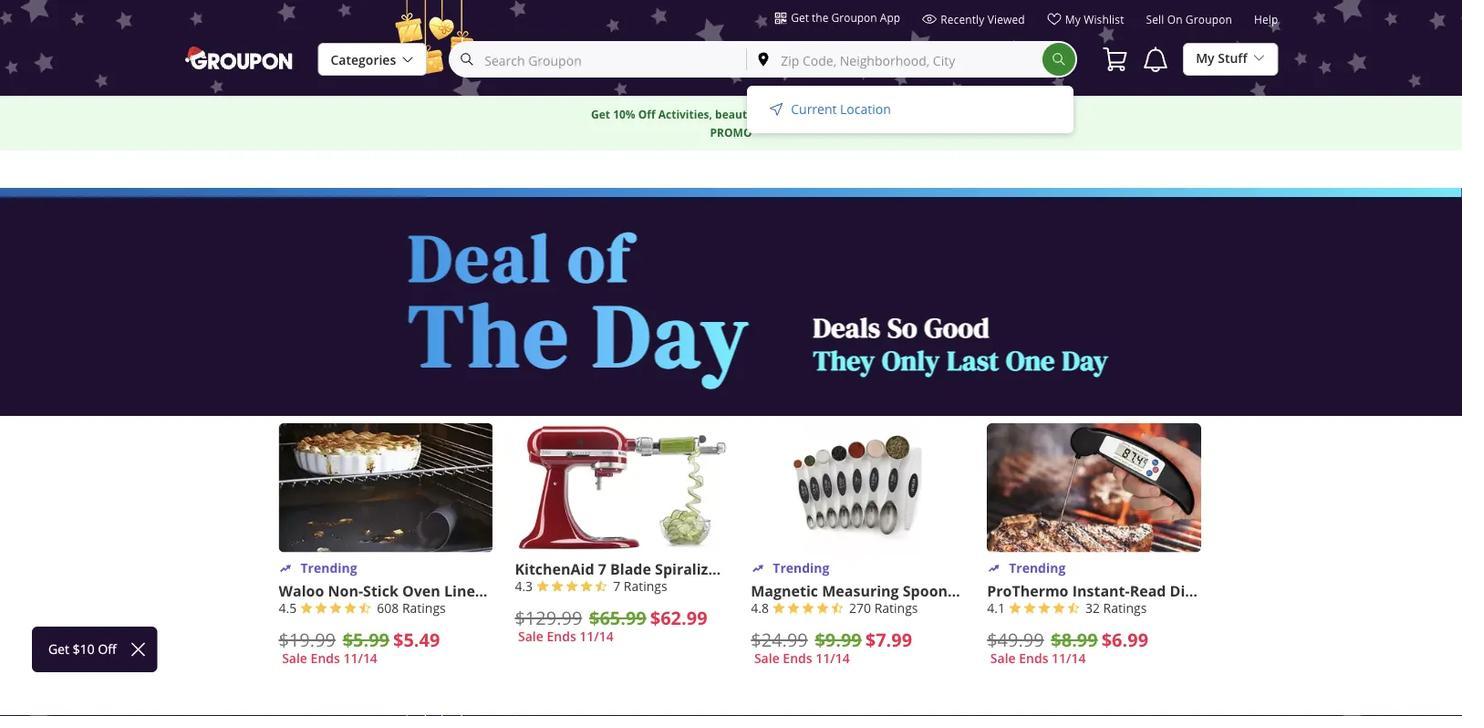 Task type: describe. For each thing, give the bounding box(es) containing it.
trending icon image for $8.99
[[987, 562, 1002, 576]]

270
[[849, 600, 871, 616]]

groupon for on
[[1186, 12, 1233, 27]]

get for get the groupon app
[[791, 10, 809, 25]]

270 ratings
[[849, 600, 918, 616]]

get 10% off activities, beauty, and more. use code promo
[[591, 107, 871, 141]]

blade
[[610, 559, 651, 579]]

oven
[[402, 581, 440, 601]]

viewed
[[988, 12, 1025, 26]]

$62.99
[[650, 606, 708, 631]]

groupon image
[[184, 45, 296, 71]]

liner/bbq
[[444, 581, 519, 601]]

sell
[[1146, 12, 1165, 27]]

search image
[[1052, 52, 1067, 67]]

sale for $65.99
[[518, 628, 544, 645]]

trending icon image for $9.99
[[751, 562, 766, 576]]

sale for $8.99
[[991, 650, 1016, 667]]

pack)
[[604, 581, 644, 601]]

my wishlist link
[[1047, 12, 1124, 34]]

recently
[[941, 12, 985, 26]]

wishlist
[[1084, 12, 1124, 26]]

help link
[[1254, 12, 1279, 34]]

current location
[[791, 101, 891, 118]]

4.3
[[515, 578, 533, 595]]

peel,
[[798, 559, 833, 579]]

half icon image right or
[[595, 580, 611, 596]]

$49.99 $8.99 $6.99 sale ends 11/14
[[987, 627, 1149, 667]]

32 ratings
[[1086, 600, 1147, 616]]

my for my stuff
[[1196, 50, 1215, 67]]

slice
[[906, 559, 939, 579]]

$129.99 $65.99 $62.99 sale ends 11/14
[[515, 606, 708, 645]]

$5.99
[[343, 627, 390, 653]]

608 ratings
[[377, 600, 446, 616]]

use
[[818, 107, 838, 122]]

half icon image for $5.99
[[359, 602, 375, 618]]

$19.99
[[279, 628, 336, 653]]

Search Groupon search field
[[449, 41, 1078, 133]]

search element
[[1043, 43, 1076, 76]]

$24.99 $9.99 $7.99 sale ends 11/14
[[751, 627, 912, 667]]

$24.99
[[751, 628, 808, 653]]

waloo
[[279, 581, 324, 601]]

$65.99
[[589, 606, 647, 631]]

categories button
[[318, 43, 427, 77]]

waloo non-stick oven liner/bbq mat (2 or 4 pack)
[[279, 581, 644, 601]]

kitchenaid 7 blade spiralizer plus with peel, core and slice
[[515, 559, 939, 579]]

sale for $5.99
[[282, 650, 307, 667]]

1 horizontal spatial 7
[[613, 578, 621, 595]]

app
[[880, 10, 901, 25]]

$7.99
[[866, 627, 912, 653]]

promo
[[710, 125, 752, 141]]

11/14 for $5.99
[[343, 650, 378, 667]]

or
[[573, 581, 588, 601]]

sell on groupon
[[1146, 12, 1233, 27]]

$6.99
[[1102, 627, 1149, 653]]

32
[[1086, 600, 1100, 616]]

trending for $5.99
[[301, 559, 357, 577]]

my wishlist
[[1065, 12, 1124, 26]]

my for my wishlist
[[1065, 12, 1081, 26]]

0 horizontal spatial 7
[[598, 559, 607, 579]]

my stuff button
[[1183, 42, 1279, 76]]



Task type: locate. For each thing, give the bounding box(es) containing it.
trending up '$49.99'
[[1009, 559, 1066, 577]]

ends inside $49.99 $8.99 $6.99 sale ends 11/14
[[1019, 650, 1049, 667]]

1 horizontal spatial groupon
[[1186, 12, 1233, 27]]

recently viewed link
[[922, 12, 1025, 34]]

and inside 'get 10% off activities, beauty, and more. use code promo'
[[760, 107, 780, 122]]

get inside 'get 10% off activities, beauty, and more. use code promo'
[[591, 107, 610, 122]]

$5.49
[[393, 627, 440, 653]]

$19.99 $5.99 $5.49 sale ends 11/14
[[279, 627, 440, 667]]

0 horizontal spatial and
[[760, 107, 780, 122]]

1 horizontal spatial get
[[791, 10, 809, 25]]

ratings up the $7.99
[[875, 600, 918, 616]]

0 vertical spatial and
[[760, 107, 780, 122]]

ratings for $5.99
[[402, 600, 446, 616]]

11/14 inside $19.99 $5.99 $5.49 sale ends 11/14
[[343, 650, 378, 667]]

1 vertical spatial my
[[1196, 50, 1215, 67]]

1 horizontal spatial my
[[1196, 50, 1215, 67]]

my
[[1065, 12, 1081, 26], [1196, 50, 1215, 67]]

prothermo instant-read digital meat and poultry thermometer and meat claws image
[[987, 423, 1202, 553]]

with
[[762, 559, 795, 579]]

trending icon image up waloo
[[279, 562, 293, 576]]

stuff
[[1218, 50, 1248, 67]]

stick
[[363, 581, 399, 601]]

sale down 4.5
[[282, 650, 307, 667]]

1 vertical spatial get
[[591, 107, 610, 122]]

and left more.
[[760, 107, 780, 122]]

7 right 4 on the bottom of page
[[613, 578, 621, 595]]

11/14
[[580, 628, 614, 645], [343, 650, 378, 667], [816, 650, 850, 667], [1052, 650, 1086, 667]]

get the groupon app button
[[775, 9, 901, 26]]

4.1
[[987, 600, 1005, 616]]

ratings up $65.99
[[624, 578, 668, 595]]

0 horizontal spatial get
[[591, 107, 610, 122]]

ends inside $19.99 $5.99 $5.49 sale ends 11/14
[[311, 650, 340, 667]]

0 horizontal spatial groupon
[[832, 10, 877, 25]]

beauty,
[[715, 107, 757, 122]]

on
[[1167, 12, 1183, 27]]

off
[[638, 107, 656, 122]]

11/14 inside the $129.99 $65.99 $62.99 sale ends 11/14
[[580, 628, 614, 645]]

plus
[[727, 559, 758, 579]]

groupon for the
[[832, 10, 877, 25]]

waloo non-stick oven liner/bbq mat (2 or 4 pack) image
[[279, 423, 493, 553]]

core
[[837, 559, 871, 579]]

608
[[377, 600, 399, 616]]

(2
[[556, 581, 569, 601]]

ends inside $24.99 $9.99 $7.99 sale ends 11/14
[[783, 650, 813, 667]]

ratings for $9.99
[[875, 600, 918, 616]]

3 trending icon image from the left
[[987, 562, 1002, 576]]

ratings for $8.99
[[1104, 600, 1147, 616]]

11/14 inside $49.99 $8.99 $6.99 sale ends 11/14
[[1052, 650, 1086, 667]]

sale
[[518, 628, 544, 645], [282, 650, 307, 667], [754, 650, 780, 667], [991, 650, 1016, 667]]

3 trending from the left
[[1009, 559, 1066, 577]]

2 trending from the left
[[773, 559, 830, 577]]

trending for $8.99
[[1009, 559, 1066, 577]]

10%
[[613, 107, 636, 122]]

magnetic measuring spoons set, dual sided, stainless steel set of 8 image
[[751, 423, 965, 553]]

get left 10%
[[591, 107, 610, 122]]

11/14 inside $24.99 $9.99 $7.99 sale ends 11/14
[[816, 650, 850, 667]]

2 horizontal spatial trending
[[1009, 559, 1066, 577]]

sale down 4.1
[[991, 650, 1016, 667]]

groupon
[[832, 10, 877, 25], [1186, 12, 1233, 27]]

$49.99
[[987, 628, 1044, 653]]

1 trending icon image from the left
[[279, 562, 293, 576]]

get left the
[[791, 10, 809, 25]]

ends for $9.99
[[783, 650, 813, 667]]

Search Groupon search field
[[451, 43, 746, 76]]

kitchenaid 7 blade spiralizer plus with peel, core and slice image
[[515, 423, 729, 553]]

categories
[[331, 52, 396, 68]]

1 horizontal spatial trending
[[773, 559, 830, 577]]

11/14 right $24.99
[[816, 650, 850, 667]]

0 horizontal spatial trending
[[301, 559, 357, 577]]

half icon image for $9.99
[[831, 602, 848, 618]]

$129.99
[[515, 606, 582, 631]]

0 vertical spatial get
[[791, 10, 809, 25]]

sale down mat
[[518, 628, 544, 645]]

ends for $5.99
[[311, 650, 340, 667]]

1 trending from the left
[[301, 559, 357, 577]]

4.5
[[279, 600, 297, 616]]

non-
[[328, 581, 363, 601]]

11/14 for $8.99
[[1052, 650, 1086, 667]]

my inside button
[[1196, 50, 1215, 67]]

trending icon image for $5.99
[[279, 562, 293, 576]]

recently viewed
[[941, 12, 1025, 26]]

trending
[[301, 559, 357, 577], [773, 559, 830, 577], [1009, 559, 1066, 577]]

groupon right the
[[832, 10, 877, 25]]

11/14 right $19.99 at the bottom of the page
[[343, 650, 378, 667]]

groupon inside button
[[832, 10, 877, 25]]

more.
[[783, 107, 815, 122]]

4.8
[[751, 600, 769, 616]]

1 vertical spatial and
[[875, 559, 902, 579]]

trending icon image up 4.1
[[987, 562, 1002, 576]]

sale inside $49.99 $8.99 $6.99 sale ends 11/14
[[991, 650, 1016, 667]]

half icon image
[[595, 580, 611, 596], [359, 602, 375, 618], [831, 602, 848, 618], [1067, 602, 1084, 618]]

ratings
[[624, 578, 668, 595], [402, 600, 446, 616], [875, 600, 918, 616], [1104, 600, 1147, 616]]

get for get 10% off activities, beauty, and more. use code promo
[[591, 107, 610, 122]]

get inside button
[[791, 10, 809, 25]]

get
[[791, 10, 809, 25], [591, 107, 610, 122]]

ends inside the $129.99 $65.99 $62.99 sale ends 11/14
[[547, 628, 576, 645]]

kitchenaid
[[515, 559, 594, 579]]

2 horizontal spatial trending icon image
[[987, 562, 1002, 576]]

half icon image left 608
[[359, 602, 375, 618]]

my stuff
[[1196, 50, 1248, 67]]

trending icon image up 4.8
[[751, 562, 766, 576]]

half icon image left 32
[[1067, 602, 1084, 618]]

11/14 down 32
[[1052, 650, 1086, 667]]

ends
[[547, 628, 576, 645], [311, 650, 340, 667], [783, 650, 813, 667], [1019, 650, 1049, 667]]

7 up 4 on the bottom of page
[[598, 559, 607, 579]]

activities,
[[658, 107, 712, 122]]

ratings up $6.99
[[1104, 600, 1147, 616]]

sale inside the $129.99 $65.99 $62.99 sale ends 11/14
[[518, 628, 544, 645]]

ends for $65.99
[[547, 628, 576, 645]]

help
[[1254, 12, 1279, 27]]

get the groupon app
[[791, 10, 901, 25]]

half icon image for $8.99
[[1067, 602, 1084, 618]]

half icon image left 270
[[831, 602, 848, 618]]

my left the stuff on the top right of page
[[1196, 50, 1215, 67]]

11/14 down 4 on the bottom of page
[[580, 628, 614, 645]]

ends left $5.99
[[311, 650, 340, 667]]

Austin search field
[[747, 43, 1043, 76]]

0 horizontal spatial my
[[1065, 12, 1081, 26]]

groupon right on
[[1186, 12, 1233, 27]]

sell on groupon link
[[1146, 12, 1233, 34]]

trending icon image
[[279, 562, 293, 576], [751, 562, 766, 576], [987, 562, 1002, 576]]

0 horizontal spatial trending icon image
[[279, 562, 293, 576]]

full icon image
[[537, 580, 553, 596], [551, 580, 568, 596], [566, 580, 582, 596], [580, 580, 597, 596], [300, 602, 317, 618], [315, 602, 331, 618], [330, 602, 346, 618], [344, 602, 361, 618], [773, 602, 789, 618], [787, 602, 804, 618], [802, 602, 818, 618], [817, 602, 833, 618], [1009, 602, 1025, 618], [1024, 602, 1040, 618], [1038, 602, 1055, 618], [1053, 602, 1069, 618]]

mat
[[523, 581, 552, 601]]

0 vertical spatial my
[[1065, 12, 1081, 26]]

2 trending icon image from the left
[[751, 562, 766, 576]]

$9.99
[[815, 627, 862, 653]]

4
[[592, 581, 600, 601]]

1 horizontal spatial trending icon image
[[751, 562, 766, 576]]

spiralizer
[[655, 559, 724, 579]]

7
[[598, 559, 607, 579], [613, 578, 621, 595]]

location
[[840, 101, 891, 118]]

ends left $9.99
[[783, 650, 813, 667]]

code
[[841, 107, 871, 122]]

$8.99
[[1051, 627, 1098, 653]]

11/14 for $65.99
[[580, 628, 614, 645]]

11/14 for $9.99
[[816, 650, 850, 667]]

my left wishlist at the right top of the page
[[1065, 12, 1081, 26]]

sale down 4.8
[[754, 650, 780, 667]]

7 ratings
[[613, 578, 668, 595]]

sale for $9.99
[[754, 650, 780, 667]]

sale inside $19.99 $5.99 $5.49 sale ends 11/14
[[282, 650, 307, 667]]

sale inside $24.99 $9.99 $7.99 sale ends 11/14
[[754, 650, 780, 667]]

ends down (2
[[547, 628, 576, 645]]

current
[[791, 101, 837, 118]]

the
[[812, 10, 829, 25]]

trending left core
[[773, 559, 830, 577]]

ends for $8.99
[[1019, 650, 1049, 667]]

and
[[760, 107, 780, 122], [875, 559, 902, 579]]

and left 'slice'
[[875, 559, 902, 579]]

notifications inbox image
[[1142, 45, 1171, 74]]

ends left $8.99
[[1019, 650, 1049, 667]]

1 horizontal spatial and
[[875, 559, 902, 579]]

trending up non-
[[301, 559, 357, 577]]

trending for $9.99
[[773, 559, 830, 577]]

ratings up $5.49 at the bottom left of page
[[402, 600, 446, 616]]



Task type: vqa. For each thing, say whether or not it's contained in the screenshot.
a
no



